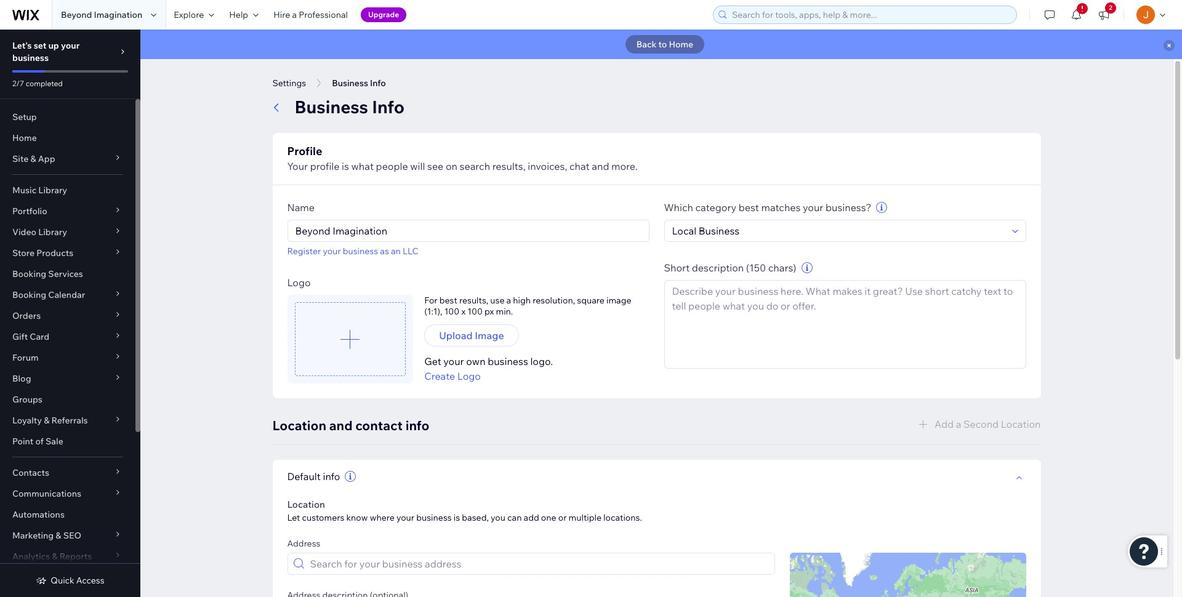 Task type: vqa. For each thing, say whether or not it's contained in the screenshot.
the rightmost Go
no



Task type: locate. For each thing, give the bounding box(es) containing it.
business info inside button
[[332, 78, 386, 89]]

let
[[287, 513, 300, 524]]

home right to
[[669, 39, 694, 50]]

booking services link
[[0, 264, 136, 285]]

1 vertical spatial booking
[[12, 290, 46, 301]]

1 horizontal spatial and
[[592, 160, 609, 172]]

0 vertical spatial info
[[406, 418, 430, 434]]

1 horizontal spatial best
[[739, 201, 759, 214]]

booking for booking calendar
[[12, 290, 46, 301]]

home
[[669, 39, 694, 50], [12, 132, 37, 144]]

of
[[35, 436, 44, 447]]

quick access
[[51, 575, 105, 586]]

business down the "let's"
[[12, 52, 49, 63]]

logo.
[[531, 355, 553, 368]]

0 horizontal spatial and
[[329, 418, 353, 434]]

results, inside for best results, use a high resolution, square image (1:1), 100 x 100 px min.
[[459, 295, 489, 306]]

0 vertical spatial is
[[342, 160, 349, 172]]

1 booking from the top
[[12, 269, 46, 280]]

upgrade
[[368, 10, 399, 19]]

0 vertical spatial home
[[669, 39, 694, 50]]

set
[[34, 40, 46, 51]]

best left matches
[[739, 201, 759, 214]]

1 vertical spatial a
[[507, 295, 511, 306]]

booking up orders
[[12, 290, 46, 301]]

a right use
[[507, 295, 511, 306]]

info right contact
[[406, 418, 430, 434]]

search
[[460, 160, 490, 172]]

default info
[[287, 471, 340, 483]]

& right site
[[30, 153, 36, 164]]

back
[[637, 39, 657, 50]]

1 vertical spatial location
[[287, 499, 325, 511]]

0 horizontal spatial info
[[323, 471, 340, 483]]

booking inside popup button
[[12, 290, 46, 301]]

0 vertical spatial business
[[332, 78, 368, 89]]

image
[[607, 295, 632, 306]]

get your own business logo. create logo
[[425, 355, 553, 383]]

Search for your business address field
[[306, 554, 771, 575]]

1 horizontal spatial a
[[507, 295, 511, 306]]

location for and
[[273, 418, 326, 434]]

1 vertical spatial results,
[[459, 295, 489, 306]]

and right chat
[[592, 160, 609, 172]]

beyond
[[61, 9, 92, 20]]

people
[[376, 160, 408, 172]]

location inside the location let customers know where your business is based, you can add one or multiple locations.
[[287, 499, 325, 511]]

logo down the own on the left of the page
[[458, 370, 481, 383]]

0 vertical spatial results,
[[493, 160, 526, 172]]

0 vertical spatial booking
[[12, 269, 46, 280]]

& right loyalty
[[44, 415, 50, 426]]

automations link
[[0, 504, 136, 525]]

1 library from the top
[[38, 185, 67, 196]]

1 vertical spatial logo
[[458, 370, 481, 383]]

and left contact
[[329, 418, 353, 434]]

2 button
[[1091, 0, 1118, 30]]

hire a professional link
[[266, 0, 355, 30]]

business down the business info button
[[295, 96, 368, 118]]

business down the image
[[488, 355, 528, 368]]

library for video library
[[38, 227, 67, 238]]

results, left use
[[459, 295, 489, 306]]

based,
[[462, 513, 489, 524]]

your right up on the top of page
[[61, 40, 80, 51]]

0 horizontal spatial results,
[[459, 295, 489, 306]]

marketing
[[12, 530, 54, 541]]

on
[[446, 160, 458, 172]]

a inside for best results, use a high resolution, square image (1:1), 100 x 100 px min.
[[507, 295, 511, 306]]

business info button
[[326, 74, 392, 92]]

library up portfolio popup button
[[38, 185, 67, 196]]

1 horizontal spatial is
[[454, 513, 460, 524]]

info right default
[[323, 471, 340, 483]]

1 vertical spatial and
[[329, 418, 353, 434]]

create logo button
[[425, 369, 481, 384]]

library for music library
[[38, 185, 67, 196]]

& for analytics
[[52, 551, 58, 562]]

register
[[287, 246, 321, 257]]

is left what
[[342, 160, 349, 172]]

is left the based,
[[454, 513, 460, 524]]

site & app button
[[0, 148, 136, 169]]

booking calendar
[[12, 290, 85, 301]]

info
[[406, 418, 430, 434], [323, 471, 340, 483]]

1 vertical spatial best
[[440, 295, 458, 306]]

2 booking from the top
[[12, 290, 46, 301]]

music
[[12, 185, 36, 196]]

resolution,
[[533, 295, 575, 306]]

is inside the location let customers know where your business is based, you can add one or multiple locations.
[[454, 513, 460, 524]]

location and contact info
[[273, 418, 430, 434]]

settings button
[[266, 74, 312, 92]]

0 horizontal spatial logo
[[287, 277, 311, 289]]

& for site
[[30, 153, 36, 164]]

Enter your business or website type field
[[669, 221, 1009, 241]]

hire a professional
[[274, 9, 348, 20]]

back to home button
[[626, 35, 705, 54]]

description
[[692, 262, 744, 274]]

1 vertical spatial info
[[323, 471, 340, 483]]

& left seo
[[56, 530, 61, 541]]

orders button
[[0, 306, 136, 326]]

1 horizontal spatial logo
[[458, 370, 481, 383]]

chars)
[[769, 262, 797, 274]]

location up "let"
[[287, 499, 325, 511]]

business?
[[826, 201, 872, 214]]

business left the based,
[[417, 513, 452, 524]]

logo down register
[[287, 277, 311, 289]]

short description (150 chars)
[[664, 262, 797, 274]]

100
[[445, 306, 460, 317], [468, 306, 483, 317]]

100 left x
[[445, 306, 460, 317]]

use
[[491, 295, 505, 306]]

home inside button
[[669, 39, 694, 50]]

0 vertical spatial a
[[292, 9, 297, 20]]

logo
[[287, 277, 311, 289], [458, 370, 481, 383]]

100 right x
[[468, 306, 483, 317]]

1 vertical spatial library
[[38, 227, 67, 238]]

business right settings button in the top of the page
[[332, 78, 368, 89]]

know
[[347, 513, 368, 524]]

0 vertical spatial business info
[[332, 78, 386, 89]]

1 vertical spatial home
[[12, 132, 37, 144]]

help button
[[222, 0, 266, 30]]

site & app
[[12, 153, 55, 164]]

business inside get your own business logo. create logo
[[488, 355, 528, 368]]

0 horizontal spatial home
[[12, 132, 37, 144]]

upload image button
[[425, 325, 519, 347]]

1 horizontal spatial results,
[[493, 160, 526, 172]]

orders
[[12, 310, 41, 322]]

0 vertical spatial location
[[273, 418, 326, 434]]

1 horizontal spatial home
[[669, 39, 694, 50]]

customers
[[302, 513, 345, 524]]

seo
[[63, 530, 81, 541]]

booking for booking services
[[12, 269, 46, 280]]

point of sale link
[[0, 431, 136, 452]]

logo inside get your own business logo. create logo
[[458, 370, 481, 383]]

a
[[292, 9, 297, 20], [507, 295, 511, 306]]

to
[[659, 39, 667, 50]]

your up create logo button
[[444, 355, 464, 368]]

business
[[332, 78, 368, 89], [295, 96, 368, 118]]

forum
[[12, 352, 39, 363]]

location
[[273, 418, 326, 434], [287, 499, 325, 511]]

booking down store
[[12, 269, 46, 280]]

home down the setup at the left of page
[[12, 132, 37, 144]]

0 horizontal spatial best
[[440, 295, 458, 306]]

0 horizontal spatial is
[[342, 160, 349, 172]]

& left the reports
[[52, 551, 58, 562]]

one
[[541, 513, 557, 524]]

2 library from the top
[[38, 227, 67, 238]]

results, right search
[[493, 160, 526, 172]]

calendar
[[48, 290, 85, 301]]

let's
[[12, 40, 32, 51]]

0 vertical spatial library
[[38, 185, 67, 196]]

your right where
[[397, 513, 415, 524]]

1 vertical spatial is
[[454, 513, 460, 524]]

video
[[12, 227, 36, 238]]

business inside button
[[332, 78, 368, 89]]

store products
[[12, 248, 73, 259]]

0 vertical spatial info
[[370, 78, 386, 89]]

is inside profile your profile is what people will see on search results, invoices, chat and more.
[[342, 160, 349, 172]]

location up default
[[273, 418, 326, 434]]

get
[[425, 355, 441, 368]]

library up products
[[38, 227, 67, 238]]

1 vertical spatial info
[[372, 96, 405, 118]]

Describe your business here. What makes it great? Use short catchy text to tell people what you do or offer. text field
[[665, 281, 1026, 368]]

your
[[61, 40, 80, 51], [803, 201, 824, 214], [323, 246, 341, 257], [444, 355, 464, 368], [397, 513, 415, 524]]

business info
[[332, 78, 386, 89], [295, 96, 405, 118]]

best right the for
[[440, 295, 458, 306]]

library inside dropdown button
[[38, 227, 67, 238]]

image
[[475, 330, 504, 342]]

can
[[508, 513, 522, 524]]

0 horizontal spatial a
[[292, 9, 297, 20]]

business inside let's set up your business
[[12, 52, 49, 63]]

a right hire
[[292, 9, 297, 20]]

1 horizontal spatial 100
[[468, 306, 483, 317]]

your
[[287, 160, 308, 172]]

0 vertical spatial and
[[592, 160, 609, 172]]

0 horizontal spatial 100
[[445, 306, 460, 317]]

& inside 'dropdown button'
[[30, 153, 36, 164]]

& for loyalty
[[44, 415, 50, 426]]



Task type: describe. For each thing, give the bounding box(es) containing it.
contacts button
[[0, 463, 136, 484]]

matches
[[762, 201, 801, 214]]

your right matches
[[803, 201, 824, 214]]

Type your business name (e.g., Amy's Shoes) field
[[292, 221, 645, 241]]

see
[[428, 160, 444, 172]]

or
[[559, 513, 567, 524]]

an
[[391, 246, 401, 257]]

video library
[[12, 227, 67, 238]]

your inside let's set up your business
[[61, 40, 80, 51]]

as
[[380, 246, 389, 257]]

portfolio button
[[0, 201, 136, 222]]

automations
[[12, 509, 65, 521]]

default
[[287, 471, 321, 483]]

portfolio
[[12, 206, 47, 217]]

upload
[[439, 330, 473, 342]]

profile
[[287, 144, 322, 158]]

where
[[370, 513, 395, 524]]

reports
[[60, 551, 92, 562]]

location for let
[[287, 499, 325, 511]]

setup
[[12, 111, 37, 123]]

and inside profile your profile is what people will see on search results, invoices, chat and more.
[[592, 160, 609, 172]]

own
[[466, 355, 486, 368]]

2/7 completed
[[12, 79, 63, 88]]

& for marketing
[[56, 530, 61, 541]]

business left as
[[343, 246, 378, 257]]

booking services
[[12, 269, 83, 280]]

communications button
[[0, 484, 136, 504]]

you
[[491, 513, 506, 524]]

which
[[664, 201, 694, 214]]

for
[[425, 295, 438, 306]]

x
[[462, 306, 466, 317]]

results, inside profile your profile is what people will see on search results, invoices, chat and more.
[[493, 160, 526, 172]]

video library button
[[0, 222, 136, 243]]

back to home
[[637, 39, 694, 50]]

category
[[696, 201, 737, 214]]

Search for tools, apps, help & more... field
[[729, 6, 1013, 23]]

let's set up your business
[[12, 40, 80, 63]]

invoices,
[[528, 160, 568, 172]]

professional
[[299, 9, 348, 20]]

blog button
[[0, 368, 136, 389]]

business inside the location let customers know where your business is based, you can add one or multiple locations.
[[417, 513, 452, 524]]

register your business as an llc
[[287, 246, 419, 257]]

blog
[[12, 373, 31, 384]]

1 vertical spatial business
[[295, 96, 368, 118]]

create
[[425, 370, 455, 383]]

settings
[[273, 78, 306, 89]]

gift
[[12, 331, 28, 342]]

completed
[[26, 79, 63, 88]]

square
[[577, 295, 605, 306]]

contact
[[356, 418, 403, 434]]

1 vertical spatial business info
[[295, 96, 405, 118]]

loyalty & referrals button
[[0, 410, 136, 431]]

services
[[48, 269, 83, 280]]

home inside "sidebar" element
[[12, 132, 37, 144]]

products
[[36, 248, 73, 259]]

your inside the location let customers know where your business is based, you can add one or multiple locations.
[[397, 513, 415, 524]]

multiple
[[569, 513, 602, 524]]

up
[[48, 40, 59, 51]]

px
[[485, 306, 494, 317]]

profile your profile is what people will see on search results, invoices, chat and more.
[[287, 144, 638, 172]]

forum button
[[0, 347, 136, 368]]

groups
[[12, 394, 42, 405]]

marketing & seo button
[[0, 525, 136, 546]]

upgrade button
[[361, 7, 407, 22]]

store
[[12, 248, 35, 259]]

card
[[30, 331, 49, 342]]

0 vertical spatial best
[[739, 201, 759, 214]]

1 horizontal spatial info
[[406, 418, 430, 434]]

profile
[[310, 160, 340, 172]]

high
[[513, 295, 531, 306]]

quick
[[51, 575, 74, 586]]

map region
[[732, 496, 1047, 598]]

marketing & seo
[[12, 530, 81, 541]]

locations.
[[604, 513, 642, 524]]

2
[[1109, 4, 1113, 12]]

your right register
[[323, 246, 341, 257]]

sidebar element
[[0, 30, 140, 598]]

which category best matches your business?
[[664, 201, 872, 214]]

quick access button
[[36, 575, 105, 586]]

back to home alert
[[140, 30, 1183, 59]]

access
[[76, 575, 105, 586]]

1 100 from the left
[[445, 306, 460, 317]]

groups link
[[0, 389, 136, 410]]

min.
[[496, 306, 513, 317]]

will
[[410, 160, 425, 172]]

0 vertical spatial logo
[[287, 277, 311, 289]]

gift card button
[[0, 326, 136, 347]]

best inside for best results, use a high resolution, square image (1:1), 100 x 100 px min.
[[440, 295, 458, 306]]

sale
[[46, 436, 63, 447]]

(150
[[746, 262, 766, 274]]

2 100 from the left
[[468, 306, 483, 317]]

your inside get your own business logo. create logo
[[444, 355, 464, 368]]

setup link
[[0, 107, 136, 128]]

info inside button
[[370, 78, 386, 89]]



